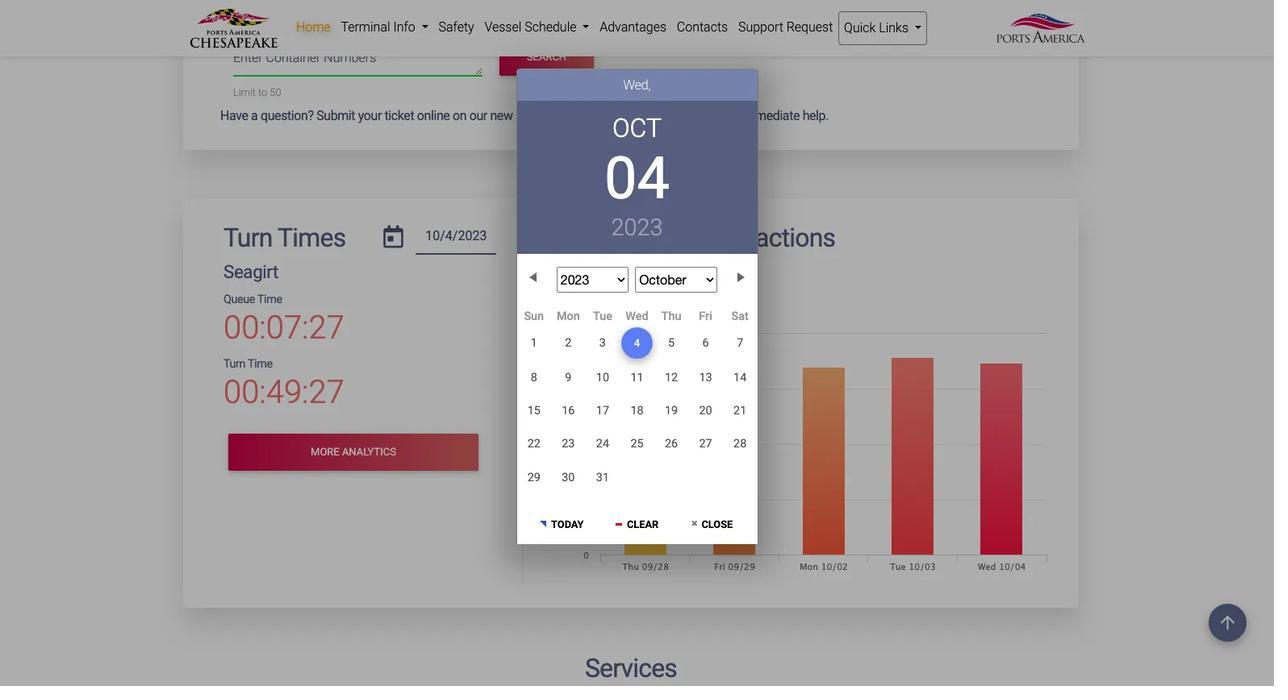 Task type: describe. For each thing, give the bounding box(es) containing it.
limit to 50
[[233, 86, 281, 99]]

10/23/2023 cell
[[551, 428, 586, 461]]

sat
[[732, 310, 749, 323]]

29
[[528, 471, 541, 485]]

18
[[631, 404, 644, 418]]

10/6/2023 cell
[[689, 327, 723, 361]]

6
[[703, 337, 709, 351]]

10/4/2023
[[651, 262, 707, 276]]

10/8/2023 cell
[[517, 361, 551, 395]]

30
[[562, 471, 575, 485]]

enter
[[233, 50, 263, 65]]

more
[[311, 446, 339, 459]]

online
[[417, 108, 450, 124]]

page
[[668, 108, 695, 124]]

Enter Container Numbers text field
[[233, 49, 482, 76]]

ticket
[[385, 108, 414, 124]]

3
[[599, 337, 606, 351]]

limit
[[233, 86, 256, 99]]

calendar week image
[[571, 263, 581, 274]]

10/5/2023 cell
[[654, 327, 689, 361]]

10/9/2023 cell
[[551, 361, 586, 395]]

customer support request link
[[516, 108, 665, 124]]

10/20/2023 cell
[[689, 395, 723, 428]]

10/22/2023 cell
[[517, 428, 551, 461]]

20
[[699, 404, 712, 418]]

10/30/2023 cell
[[551, 461, 586, 495]]

thu
[[661, 310, 681, 323]]

have
[[220, 108, 248, 124]]

today
[[551, 519, 584, 531]]

25
[[631, 438, 644, 451]]

transactions
[[694, 223, 835, 254]]

new
[[490, 108, 513, 124]]

clear
[[627, 519, 659, 531]]

5
[[668, 337, 675, 351]]

help.
[[803, 108, 829, 124]]

turn for turn time 00:49:27
[[224, 357, 245, 371]]

19
[[665, 404, 678, 418]]

time for 00:07:27
[[257, 293, 282, 306]]

17
[[596, 404, 609, 418]]

1 horizontal spatial support
[[738, 19, 783, 35]]

10/12/2023 cell
[[654, 361, 689, 395]]

search button
[[499, 38, 594, 76]]

24
[[596, 438, 609, 451]]

10/28/2023 cell
[[723, 428, 757, 461]]

more analytics
[[311, 446, 396, 459]]

search
[[527, 51, 567, 63]]

contacts link
[[672, 11, 733, 44]]

safety link
[[433, 11, 479, 44]]

customer
[[516, 108, 570, 124]]

00:07:27
[[224, 309, 344, 347]]

tue
[[593, 310, 612, 323]]

and
[[698, 108, 719, 124]]

your
[[358, 108, 382, 124]]

advantages
[[600, 19, 667, 35]]

get
[[721, 108, 739, 124]]

13
[[699, 371, 712, 385]]

daily truck transactions
[[571, 223, 835, 254]]

28
[[734, 438, 747, 451]]

immediate
[[742, 108, 800, 124]]

1 vertical spatial request
[[620, 108, 665, 124]]

analytics
[[342, 446, 396, 459]]

10/1/2023 cell
[[517, 327, 551, 361]]

0 vertical spatial request
[[787, 19, 833, 35]]

queue time 00:07:27
[[224, 293, 344, 347]]

7
[[737, 337, 743, 351]]

15
[[528, 404, 541, 418]]

9/28/2023 - 10/4/2023
[[587, 262, 707, 276]]

more analytics link
[[228, 434, 479, 471]]

time for 00:49:27
[[248, 357, 273, 371]]

8
[[531, 371, 537, 385]]

10/10/2023 cell
[[586, 361, 620, 395]]

wed,
[[623, 78, 651, 93]]

daily
[[571, 223, 623, 254]]

on
[[453, 108, 467, 124]]

container
[[266, 50, 321, 65]]

16
[[562, 404, 575, 418]]

to
[[258, 86, 267, 99]]

10/24/2023 cell
[[586, 428, 620, 461]]

oct 04 2023
[[604, 113, 670, 241]]

question?
[[261, 108, 314, 124]]

contacts
[[677, 19, 728, 35]]

a
[[251, 108, 258, 124]]

support request
[[738, 19, 833, 35]]



Task type: locate. For each thing, give the bounding box(es) containing it.
our
[[469, 108, 487, 124]]

0 vertical spatial turn
[[224, 223, 272, 254]]

support right contacts
[[738, 19, 783, 35]]

wed
[[626, 310, 649, 323]]

14
[[734, 371, 747, 385]]

1
[[531, 337, 537, 351]]

time
[[257, 293, 282, 306], [248, 357, 273, 371]]

oct
[[612, 113, 662, 144]]

mon
[[557, 310, 580, 323]]

services
[[585, 654, 677, 685]]

turn for turn times
[[224, 223, 272, 254]]

time right "queue"
[[257, 293, 282, 306]]

turn
[[224, 223, 272, 254], [224, 357, 245, 371]]

request
[[787, 19, 833, 35], [620, 108, 665, 124]]

sun
[[524, 310, 544, 323]]

1 horizontal spatial request
[[787, 19, 833, 35]]

today button
[[525, 505, 599, 541]]

time inside turn time 00:49:27
[[248, 357, 273, 371]]

1 vertical spatial support
[[573, 108, 617, 124]]

10/29/2023 cell
[[517, 461, 551, 495]]

turn up seagirt
[[224, 223, 272, 254]]

27
[[699, 438, 712, 451]]

0 horizontal spatial support
[[573, 108, 617, 124]]

10/15/2023 cell
[[517, 395, 551, 428]]

turn times
[[224, 223, 346, 254]]

close button
[[675, 505, 749, 541]]

10/2/2023 cell
[[551, 327, 586, 361]]

00:49:27
[[224, 373, 344, 411]]

submit
[[316, 108, 355, 124]]

10/11/2023 cell
[[620, 361, 654, 395]]

0 vertical spatial support
[[738, 19, 783, 35]]

truck
[[628, 223, 689, 254]]

10/25/2023 cell
[[620, 428, 654, 461]]

home
[[296, 19, 331, 35]]

10/21/2023 cell
[[723, 395, 757, 428]]

home link
[[291, 11, 336, 44]]

10/7/2023 cell
[[723, 327, 757, 361]]

time up 00:49:27
[[248, 357, 273, 371]]

10/31/2023 cell
[[586, 461, 620, 495]]

9/28/2023
[[587, 262, 642, 276]]

times
[[278, 223, 346, 254]]

2
[[565, 337, 572, 351]]

grid
[[517, 309, 757, 495]]

fri
[[699, 310, 712, 323]]

-
[[645, 262, 649, 276]]

50
[[270, 86, 281, 99]]

None text field
[[416, 223, 497, 255]]

31
[[596, 471, 609, 485]]

turn time 00:49:27
[[224, 357, 344, 411]]

12
[[665, 371, 678, 385]]

10/16/2023 cell
[[551, 395, 586, 428]]

10/17/2023 cell
[[586, 395, 620, 428]]

10/26/2023 cell
[[654, 428, 689, 461]]

close
[[702, 519, 733, 531]]

safety
[[439, 19, 474, 35]]

22
[[528, 438, 541, 451]]

enter container numbers
[[233, 50, 376, 65]]

10/18/2023 cell
[[620, 395, 654, 428]]

0 vertical spatial time
[[257, 293, 282, 306]]

10/19/2023 cell
[[654, 395, 689, 428]]

numbers
[[324, 50, 376, 65]]

2023
[[611, 214, 663, 241]]

1 turn from the top
[[224, 223, 272, 254]]

04
[[604, 144, 670, 213]]

advantages link
[[595, 11, 672, 44]]

seagirt
[[224, 261, 278, 282]]

have a question? submit your ticket online on our new customer support request page and get immediate help.
[[220, 108, 829, 124]]

time inside queue time 00:07:27
[[257, 293, 282, 306]]

queue
[[224, 293, 255, 306]]

grid containing sun
[[517, 309, 757, 495]]

10/27/2023 cell
[[689, 428, 723, 461]]

2 turn from the top
[[224, 357, 245, 371]]

clear button
[[600, 505, 674, 541]]

1 vertical spatial turn
[[224, 357, 245, 371]]

4
[[634, 338, 640, 350]]

26
[[665, 438, 678, 451]]

go to top image
[[1209, 604, 1247, 642]]

10/13/2023 cell
[[689, 361, 723, 395]]

21
[[734, 404, 747, 418]]

turn inside turn time 00:49:27
[[224, 357, 245, 371]]

1 vertical spatial time
[[248, 357, 273, 371]]

23
[[562, 438, 575, 451]]

support request link
[[733, 11, 838, 44]]

0 horizontal spatial request
[[620, 108, 665, 124]]

turn up 00:49:27
[[224, 357, 245, 371]]

10/4/2023 cell
[[622, 328, 653, 360]]

10/3/2023 cell
[[586, 327, 620, 361]]

10/14/2023 cell
[[723, 361, 757, 395]]

calendar day image
[[384, 226, 403, 249]]

10
[[596, 371, 609, 385]]

11
[[631, 371, 644, 385]]

support
[[738, 19, 783, 35], [573, 108, 617, 124]]

support right customer on the left top
[[573, 108, 617, 124]]



Task type: vqa. For each thing, say whether or not it's contained in the screenshot.


